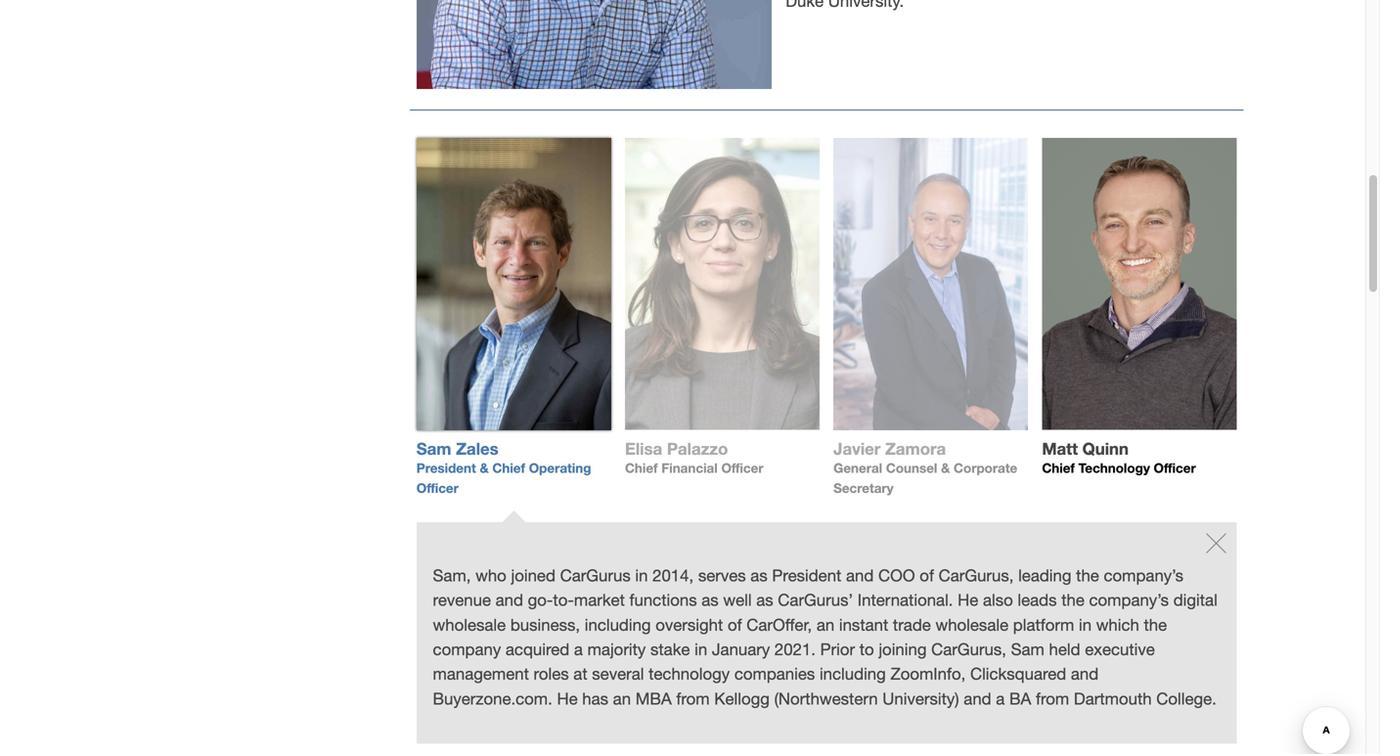 Task type: vqa. For each thing, say whether or not it's contained in the screenshot.
'Officer' in Matt Quinn Chief Technology Officer
yes



Task type: describe. For each thing, give the bounding box(es) containing it.
trade
[[893, 615, 931, 634]]

financial
[[661, 460, 718, 476]]

cargurus
[[560, 566, 631, 585]]

sam, who joined cargurus in 2014, serves as president and coo of cargurus, leading the company's revenue and go-to-market functions as well as cargurus' international. he also leads the company's digital wholesale business, including oversight of caroffer, an instant trade wholesale platform in which the company acquired a majority stake in january 2021. prior to joining cargurus, sam held executive management roles at several technology companies including zoominfo, clicksquared and buyerzone.com. he has an mba from kellogg (northwestern university) and a ba from dartmouth college.
[[433, 566, 1217, 708]]

january
[[712, 640, 770, 659]]

quinn
[[1082, 439, 1129, 458]]

sam inside sam zales president & chief operating officer
[[416, 439, 451, 458]]

and down held
[[1071, 664, 1099, 683]]

javier zamora general counsel & corporate secretary
[[833, 439, 1017, 496]]

1 vertical spatial a
[[996, 689, 1005, 708]]

2021.
[[775, 640, 816, 659]]

serves
[[698, 566, 746, 585]]

who
[[475, 566, 506, 585]]

(northwestern
[[774, 689, 878, 708]]

chief inside sam zales president & chief operating officer
[[492, 460, 525, 476]]

university)
[[882, 689, 959, 708]]

zoominfo,
[[890, 664, 966, 683]]

counsel
[[886, 460, 937, 476]]

dartmouth
[[1074, 689, 1152, 708]]

javier
[[833, 439, 881, 458]]

platform
[[1013, 615, 1074, 634]]

0 horizontal spatial in
[[635, 566, 648, 585]]

digital
[[1173, 590, 1217, 609]]

2014,
[[652, 566, 694, 585]]

has
[[582, 689, 608, 708]]

functions
[[629, 590, 697, 609]]

1 vertical spatial cargurus,
[[931, 640, 1006, 659]]

0 vertical spatial a
[[574, 640, 583, 659]]

1 vertical spatial of
[[728, 615, 742, 634]]

& inside javier zamora general counsel & corporate secretary
[[941, 460, 950, 476]]

matt
[[1042, 439, 1078, 458]]

company
[[433, 640, 501, 659]]

sam zales president & chief operating officer
[[416, 439, 591, 496]]

several
[[592, 664, 644, 683]]

zamora
[[885, 439, 946, 458]]

majority
[[587, 640, 646, 659]]

technology
[[1078, 460, 1150, 476]]

caroffer,
[[746, 615, 812, 634]]

stake
[[650, 640, 690, 659]]

operating
[[529, 460, 591, 476]]

palazzo
[[667, 439, 728, 458]]

1 vertical spatial company's
[[1089, 590, 1169, 609]]

as left well
[[702, 590, 719, 609]]

chief for matt quinn
[[1042, 460, 1075, 476]]

& inside sam zales president & chief operating officer
[[480, 460, 489, 476]]

clicksquared
[[970, 664, 1066, 683]]

general
[[833, 460, 882, 476]]

0 horizontal spatial including
[[585, 615, 651, 634]]

leading
[[1018, 566, 1071, 585]]

president inside sam, who joined cargurus in 2014, serves as president and coo of cargurus, leading the company's revenue and go-to-market functions as well as cargurus' international. he also leads the company's digital wholesale business, including oversight of caroffer, an instant trade wholesale platform in which the company acquired a majority stake in january 2021. prior to joining cargurus, sam held executive management roles at several technology companies including zoominfo, clicksquared and buyerzone.com. he has an mba from kellogg (northwestern university) and a ba from dartmouth college.
[[772, 566, 841, 585]]

coo
[[878, 566, 915, 585]]

international.
[[858, 590, 953, 609]]

and left coo
[[846, 566, 874, 585]]

oversight
[[656, 615, 723, 634]]

2 wholesale from the left
[[935, 615, 1008, 634]]

sam inside sam, who joined cargurus in 2014, serves as president and coo of cargurus, leading the company's revenue and go-to-market functions as well as cargurus' international. he also leads the company's digital wholesale business, including oversight of caroffer, an instant trade wholesale platform in which the company acquired a majority stake in january 2021. prior to joining cargurus, sam held executive management roles at several technology companies including zoominfo, clicksquared and buyerzone.com. he has an mba from kellogg (northwestern university) and a ba from dartmouth college.
[[1011, 640, 1044, 659]]

roles
[[534, 664, 569, 683]]

kellogg
[[714, 689, 770, 708]]

officer for matt quinn
[[1154, 460, 1196, 476]]

1 vertical spatial the
[[1061, 590, 1084, 609]]

go-
[[528, 590, 553, 609]]

1 wholesale from the left
[[433, 615, 506, 634]]

officer inside sam zales president & chief operating officer
[[416, 480, 459, 496]]

leads
[[1018, 590, 1057, 609]]

2 vertical spatial the
[[1144, 615, 1167, 634]]

0 vertical spatial the
[[1076, 566, 1099, 585]]

and left the ba
[[964, 689, 991, 708]]

buyerzone.com.
[[433, 689, 552, 708]]

technology
[[649, 664, 730, 683]]

0 vertical spatial company's
[[1104, 566, 1183, 585]]



Task type: locate. For each thing, give the bounding box(es) containing it.
2 horizontal spatial chief
[[1042, 460, 1075, 476]]

elisa
[[625, 439, 662, 458]]

0 horizontal spatial an
[[613, 689, 631, 708]]

0 horizontal spatial he
[[557, 689, 578, 708]]

company's
[[1104, 566, 1183, 585], [1089, 590, 1169, 609]]

including
[[585, 615, 651, 634], [820, 664, 886, 683]]

as
[[750, 566, 768, 585], [702, 590, 719, 609], [756, 590, 773, 609]]

cargurus, up zoominfo, in the bottom right of the page
[[931, 640, 1006, 659]]

chief down "zales"
[[492, 460, 525, 476]]

1 horizontal spatial officer
[[721, 460, 763, 476]]

wholesale
[[433, 615, 506, 634], [935, 615, 1008, 634]]

elisa palazzo chief financial officer
[[625, 439, 763, 476]]

as up well
[[750, 566, 768, 585]]

1 horizontal spatial chief
[[625, 460, 658, 476]]

officer inside elisa palazzo chief financial officer
[[721, 460, 763, 476]]

1 vertical spatial including
[[820, 664, 886, 683]]

the right which
[[1144, 615, 1167, 634]]

1 horizontal spatial &
[[941, 460, 950, 476]]

the right leading
[[1076, 566, 1099, 585]]

0 horizontal spatial a
[[574, 640, 583, 659]]

president inside sam zales president & chief operating officer
[[416, 460, 476, 476]]

0 vertical spatial sam
[[416, 439, 451, 458]]

chief inside matt quinn chief technology officer
[[1042, 460, 1075, 476]]

secretary
[[833, 480, 894, 496]]

1 horizontal spatial including
[[820, 664, 886, 683]]

from
[[676, 689, 710, 708], [1036, 689, 1069, 708]]

1 vertical spatial sam
[[1011, 640, 1044, 659]]

a
[[574, 640, 583, 659], [996, 689, 1005, 708]]

including down 'to' at the right bottom
[[820, 664, 886, 683]]

0 vertical spatial president
[[416, 460, 476, 476]]

0 horizontal spatial &
[[480, 460, 489, 476]]

he left also
[[958, 590, 978, 609]]

0 horizontal spatial sam
[[416, 439, 451, 458]]

1 horizontal spatial wholesale
[[935, 615, 1008, 634]]

1 horizontal spatial an
[[816, 615, 834, 634]]

instant
[[839, 615, 888, 634]]

cargurus, up also
[[939, 566, 1014, 585]]

0 vertical spatial including
[[585, 615, 651, 634]]

a left the ba
[[996, 689, 1005, 708]]

corporate
[[954, 460, 1017, 476]]

sam up clicksquared
[[1011, 640, 1044, 659]]

0 vertical spatial cargurus,
[[939, 566, 1014, 585]]

in up held
[[1079, 615, 1092, 634]]

chief down matt
[[1042, 460, 1075, 476]]

acquired
[[506, 640, 569, 659]]

0 vertical spatial of
[[920, 566, 934, 585]]

companies
[[734, 664, 815, 683]]

from down technology
[[676, 689, 710, 708]]

wholesale up company
[[433, 615, 506, 634]]

of down well
[[728, 615, 742, 634]]

joined
[[511, 566, 555, 585]]

2 horizontal spatial officer
[[1154, 460, 1196, 476]]

he down at
[[557, 689, 578, 708]]

1 vertical spatial in
[[1079, 615, 1092, 634]]

0 horizontal spatial of
[[728, 615, 742, 634]]

an down several
[[613, 689, 631, 708]]

he
[[958, 590, 978, 609], [557, 689, 578, 708]]

1 horizontal spatial sam
[[1011, 640, 1044, 659]]

which
[[1096, 615, 1139, 634]]

zales
[[456, 439, 499, 458]]

to
[[859, 640, 874, 659]]

sam,
[[433, 566, 471, 585]]

2 vertical spatial in
[[695, 640, 707, 659]]

including up majority on the left bottom of the page
[[585, 615, 651, 634]]

0 horizontal spatial officer
[[416, 480, 459, 496]]

and down who
[[496, 590, 523, 609]]

president up cargurus'
[[772, 566, 841, 585]]

& right counsel
[[941, 460, 950, 476]]

president down "zales"
[[416, 460, 476, 476]]

0 vertical spatial in
[[635, 566, 648, 585]]

1 horizontal spatial he
[[958, 590, 978, 609]]

0 vertical spatial an
[[816, 615, 834, 634]]

college.
[[1156, 689, 1217, 708]]

held
[[1049, 640, 1080, 659]]

1 vertical spatial president
[[772, 566, 841, 585]]

0 horizontal spatial from
[[676, 689, 710, 708]]

1 horizontal spatial of
[[920, 566, 934, 585]]

also
[[983, 590, 1013, 609]]

joining
[[879, 640, 927, 659]]

2 from from the left
[[1036, 689, 1069, 708]]

1 horizontal spatial president
[[772, 566, 841, 585]]

1 vertical spatial he
[[557, 689, 578, 708]]

wholesale down also
[[935, 615, 1008, 634]]

0 vertical spatial he
[[958, 590, 978, 609]]

chief for elisa palazzo
[[625, 460, 658, 476]]

officer down the palazzo
[[721, 460, 763, 476]]

1 from from the left
[[676, 689, 710, 708]]

1 vertical spatial an
[[613, 689, 631, 708]]

of
[[920, 566, 934, 585], [728, 615, 742, 634]]

& down "zales"
[[480, 460, 489, 476]]

well
[[723, 590, 752, 609]]

2 horizontal spatial in
[[1079, 615, 1092, 634]]

the
[[1076, 566, 1099, 585], [1061, 590, 1084, 609], [1144, 615, 1167, 634]]

the right leads
[[1061, 590, 1084, 609]]

1 & from the left
[[480, 460, 489, 476]]

0 horizontal spatial president
[[416, 460, 476, 476]]

mba
[[635, 689, 672, 708]]

1 horizontal spatial a
[[996, 689, 1005, 708]]

3 chief from the left
[[1042, 460, 1075, 476]]

chief
[[492, 460, 525, 476], [625, 460, 658, 476], [1042, 460, 1075, 476]]

prior
[[820, 640, 855, 659]]

at
[[573, 664, 587, 683]]

officer down "zales"
[[416, 480, 459, 496]]

officer for elisa palazzo
[[721, 460, 763, 476]]

0 horizontal spatial chief
[[492, 460, 525, 476]]

in left 2014,
[[635, 566, 648, 585]]

chief inside elisa palazzo chief financial officer
[[625, 460, 658, 476]]

as right well
[[756, 590, 773, 609]]

officer inside matt quinn chief technology officer
[[1154, 460, 1196, 476]]

sam left "zales"
[[416, 439, 451, 458]]

sam
[[416, 439, 451, 458], [1011, 640, 1044, 659]]

an down cargurus'
[[816, 615, 834, 634]]

an
[[816, 615, 834, 634], [613, 689, 631, 708]]

ba
[[1009, 689, 1031, 708]]

2 chief from the left
[[625, 460, 658, 476]]

2 & from the left
[[941, 460, 950, 476]]

revenue
[[433, 590, 491, 609]]

1 horizontal spatial from
[[1036, 689, 1069, 708]]

cargurus'
[[778, 590, 853, 609]]

executive
[[1085, 640, 1155, 659]]

market
[[574, 590, 625, 609]]

in down oversight
[[695, 640, 707, 659]]

president
[[416, 460, 476, 476], [772, 566, 841, 585]]

cargurus,
[[939, 566, 1014, 585], [931, 640, 1006, 659]]

officer
[[721, 460, 763, 476], [1154, 460, 1196, 476], [416, 480, 459, 496]]

chief down elisa
[[625, 460, 658, 476]]

to-
[[553, 590, 574, 609]]

1 horizontal spatial in
[[695, 640, 707, 659]]

business,
[[510, 615, 580, 634]]

a up at
[[574, 640, 583, 659]]

1 chief from the left
[[492, 460, 525, 476]]

matt quinn chief technology officer
[[1042, 439, 1196, 476]]

management
[[433, 664, 529, 683]]

&
[[480, 460, 489, 476], [941, 460, 950, 476]]

of right coo
[[920, 566, 934, 585]]

and
[[846, 566, 874, 585], [496, 590, 523, 609], [1071, 664, 1099, 683], [964, 689, 991, 708]]

0 horizontal spatial wholesale
[[433, 615, 506, 634]]

officer right technology
[[1154, 460, 1196, 476]]

in
[[635, 566, 648, 585], [1079, 615, 1092, 634], [695, 640, 707, 659]]

from right the ba
[[1036, 689, 1069, 708]]



